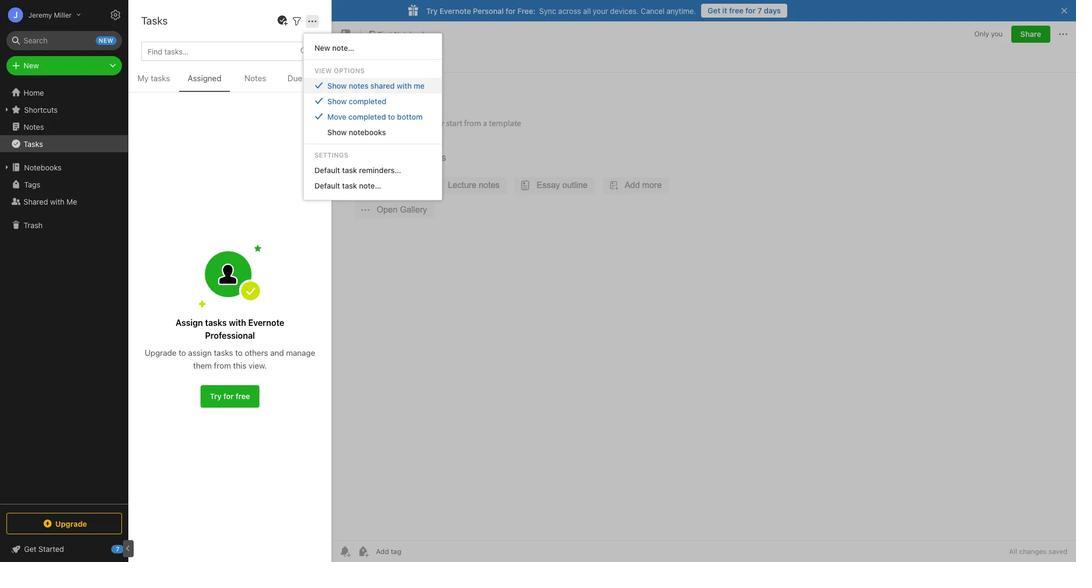 Task type: describe. For each thing, give the bounding box(es) containing it.
Note Editor text field
[[332, 73, 1076, 541]]

get for get it free for 7 days
[[708, 6, 721, 15]]

analytical,
[[162, 94, 196, 103]]

Filter tasks field
[[290, 14, 303, 28]]

note window element
[[332, 21, 1076, 563]]

assign
[[176, 318, 203, 328]]

shared
[[370, 81, 395, 90]]

should
[[158, 116, 181, 125]]

task for reminders…
[[342, 166, 357, 175]]

jeremy miller
[[28, 10, 72, 19]]

notebooks
[[24, 163, 62, 172]]

me
[[414, 81, 425, 90]]

0 vertical spatial evernote
[[440, 6, 471, 15]]

0 horizontal spatial note…
[[332, 43, 354, 52]]

notes for 6
[[148, 55, 167, 64]]

upgrade to assign tasks to others and manage them from this view.
[[145, 348, 315, 371]]

free:
[[518, 6, 536, 15]]

default for default task note…
[[315, 181, 340, 190]]

follow
[[169, 105, 189, 114]]

tasks inside upgrade to assign tasks to others and manage them from this view.
[[214, 348, 233, 358]]

for inside button
[[746, 6, 756, 15]]

default task note…
[[315, 181, 381, 190]]

shared
[[24, 197, 48, 206]]

6
[[141, 55, 146, 64]]

or
[[242, 94, 249, 103]]

with inside show notes shared with me link
[[397, 81, 412, 90]]

last
[[341, 54, 355, 63]]

...
[[173, 128, 180, 137]]

add a reminder image
[[339, 546, 351, 558]]

try for free button
[[201, 386, 259, 408]]

new for new note…
[[315, 43, 330, 52]]

most
[[154, 128, 171, 137]]

settings
[[315, 151, 348, 159]]

get it free for 7 days button
[[701, 4, 787, 18]]

upgrade button
[[6, 513, 122, 535]]

me
[[66, 197, 77, 206]]

new note…
[[315, 43, 354, 52]]

on
[[381, 54, 390, 63]]

new button
[[6, 56, 122, 75]]

completed for move
[[348, 112, 386, 121]]

try for try for free
[[210, 392, 222, 401]]

Account field
[[0, 4, 81, 26]]

essay
[[142, 83, 163, 92]]

assign
[[188, 348, 212, 358]]

for inside most analytical, interpretive, or persuasive essays tend to follow the same basic pattern. this struc ture should help you formulate effective outlines for most ...
[[142, 128, 152, 137]]

show notes shared with me menu item
[[304, 78, 442, 93]]

tasks inside button
[[24, 139, 43, 148]]

cancel
[[641, 6, 665, 15]]

trash link
[[0, 217, 128, 234]]

notebook
[[394, 30, 426, 38]]

dropdown list menu containing show notes shared with me
[[304, 78, 442, 140]]

this
[[233, 361, 246, 371]]

notebooks link
[[0, 159, 128, 176]]

More actions and view options field
[[303, 14, 319, 28]]

expand notebooks image
[[3, 163, 11, 172]]

notes link
[[0, 118, 128, 135]]

Search text field
[[14, 31, 114, 50]]

miller
[[54, 10, 72, 19]]

manage
[[286, 348, 315, 358]]

essays
[[290, 94, 314, 103]]

all
[[1009, 548, 1017, 556]]

others
[[245, 348, 268, 358]]

show completed
[[327, 97, 386, 106]]

2023
[[415, 54, 433, 63]]

all changes saved
[[1009, 548, 1068, 556]]

tags button
[[0, 176, 128, 193]]

try for try evernote personal for free: sync across all your devices. cancel anytime.
[[426, 6, 438, 15]]

notes inside note list element
[[151, 32, 181, 44]]

them
[[193, 361, 212, 371]]

tasks button
[[0, 135, 128, 152]]

essay outline
[[142, 83, 189, 92]]

task for note…
[[342, 181, 357, 190]]

and
[[270, 348, 284, 358]]

last edited on nov 1, 2023
[[341, 54, 433, 63]]

tags
[[24, 180, 40, 189]]

outline
[[165, 83, 189, 92]]

notebooks
[[349, 128, 386, 137]]

professional
[[205, 331, 255, 341]]

struc
[[291, 105, 312, 114]]

persuasive
[[251, 94, 288, 103]]

assign tasks with evernote professional
[[176, 318, 284, 341]]

first notebook button
[[365, 27, 430, 42]]

default task reminders… link
[[304, 162, 442, 178]]

to up "this"
[[235, 348, 243, 358]]

upgrade for upgrade
[[55, 520, 87, 529]]

default task note… link
[[304, 178, 442, 193]]

changes
[[1019, 548, 1047, 556]]

only
[[974, 30, 989, 38]]

outlines
[[282, 116, 309, 125]]

share
[[1021, 29, 1041, 39]]

new search field
[[14, 31, 117, 50]]

free for it
[[729, 6, 744, 15]]

show for show notebooks
[[327, 128, 347, 137]]

try for free
[[210, 392, 250, 401]]

get for get started
[[24, 545, 36, 554]]

move completed to bottom link
[[304, 109, 442, 124]]

ture
[[142, 105, 312, 125]]

options
[[334, 67, 365, 75]]



Task type: locate. For each thing, give the bounding box(es) containing it.
show inside show completed link
[[327, 97, 347, 106]]

personal
[[473, 6, 504, 15]]

to inside dropdown list menu
[[388, 112, 395, 121]]

you inside most analytical, interpretive, or persuasive essays tend to follow the same basic pattern. this struc ture should help you formulate effective outlines for most ...
[[200, 116, 213, 125]]

0 horizontal spatial with
[[50, 197, 64, 206]]

notes
[[148, 55, 167, 64], [349, 81, 369, 90]]

note list element
[[128, 21, 332, 563]]

evernote left personal
[[440, 6, 471, 15]]

show notes shared with me
[[327, 81, 425, 90]]

1 completed from the top
[[349, 97, 386, 106]]

1 horizontal spatial note…
[[359, 181, 381, 190]]

1 vertical spatial get
[[24, 545, 36, 554]]

notes
[[151, 32, 181, 44], [245, 73, 266, 83], [24, 122, 44, 131]]

0 vertical spatial task
[[342, 166, 357, 175]]

try down from
[[210, 392, 222, 401]]

evernote up others
[[248, 318, 284, 328]]

get left started
[[24, 545, 36, 554]]

this
[[275, 105, 289, 114]]

0 horizontal spatial notes
[[148, 55, 167, 64]]

upgrade for upgrade to assign tasks to others and manage them from this view.
[[145, 348, 177, 358]]

1 vertical spatial default
[[315, 181, 340, 190]]

1 vertical spatial free
[[236, 392, 250, 401]]

0 horizontal spatial upgrade
[[55, 520, 87, 529]]

dates
[[304, 73, 325, 83]]

1 vertical spatial evernote
[[248, 318, 284, 328]]

Help and Learning task checklist field
[[0, 541, 128, 558]]

note… up last in the top of the page
[[332, 43, 354, 52]]

shared with me link
[[0, 193, 128, 210]]

tasks right my
[[151, 73, 170, 83]]

2 show from the top
[[327, 97, 347, 106]]

started
[[38, 545, 64, 554]]

new
[[99, 37, 113, 44]]

free right "it"
[[729, 6, 744, 15]]

with
[[397, 81, 412, 90], [50, 197, 64, 206], [229, 318, 246, 328]]

for left 'free:'
[[506, 6, 516, 15]]

completed for show
[[349, 97, 386, 106]]

bottom
[[397, 112, 423, 121]]

my tasks button
[[128, 72, 179, 92]]

shared with me
[[24, 197, 77, 206]]

new inside popup button
[[24, 61, 39, 70]]

tasks up 6 notes
[[141, 14, 168, 27]]

0 horizontal spatial try
[[210, 392, 222, 401]]

view options
[[315, 67, 365, 75]]

0 vertical spatial completed
[[349, 97, 386, 106]]

completed
[[349, 97, 386, 106], [348, 112, 386, 121]]

expand note image
[[340, 28, 352, 41]]

to left assign
[[179, 348, 186, 358]]

you inside note window element
[[991, 30, 1003, 38]]

jeremy
[[28, 10, 52, 19]]

try evernote personal for free: sync across all your devices. cancel anytime.
[[426, 6, 696, 15]]

tree containing home
[[0, 84, 128, 504]]

due
[[288, 73, 302, 83]]

try up first notebook button
[[426, 6, 438, 15]]

1 vertical spatial dropdown list menu
[[304, 162, 442, 193]]

to left bottom
[[388, 112, 395, 121]]

notes inside menu item
[[349, 81, 369, 90]]

tasks up from
[[214, 348, 233, 358]]

the
[[191, 105, 202, 114]]

1 horizontal spatial upgrade
[[145, 348, 177, 358]]

notes inside button
[[245, 73, 266, 83]]

1 vertical spatial tasks
[[205, 318, 227, 328]]

first
[[378, 30, 392, 38]]

only you
[[974, 30, 1003, 38]]

shortcuts button
[[0, 101, 128, 118]]

settings image
[[109, 9, 122, 21]]

0 horizontal spatial notes
[[24, 122, 44, 131]]

0 vertical spatial get
[[708, 6, 721, 15]]

0 horizontal spatial free
[[236, 392, 250, 401]]

1 vertical spatial notes
[[349, 81, 369, 90]]

new note… link
[[304, 40, 442, 55]]

new task image
[[276, 14, 289, 27]]

0 vertical spatial new
[[315, 43, 330, 52]]

tasks for assign
[[205, 318, 227, 328]]

your
[[593, 6, 608, 15]]

it
[[722, 6, 727, 15]]

1 vertical spatial you
[[200, 116, 213, 125]]

tasks inside button
[[151, 73, 170, 83]]

shortcuts
[[24, 105, 58, 114]]

interpretive,
[[198, 94, 240, 103]]

0 vertical spatial upgrade
[[145, 348, 177, 358]]

0 vertical spatial notes
[[151, 32, 181, 44]]

0 vertical spatial dropdown list menu
[[304, 78, 442, 140]]

effective
[[250, 116, 280, 125]]

new up view
[[315, 43, 330, 52]]

1 vertical spatial completed
[[348, 112, 386, 121]]

1 task from the top
[[342, 166, 357, 175]]

reminders…
[[359, 166, 401, 175]]

for inside 'button'
[[223, 392, 234, 401]]

1 vertical spatial new
[[24, 61, 39, 70]]

my tasks
[[137, 73, 170, 83]]

1 horizontal spatial free
[[729, 6, 744, 15]]

show inside show notes shared with me link
[[327, 81, 347, 90]]

0 horizontal spatial get
[[24, 545, 36, 554]]

1 vertical spatial upgrade
[[55, 520, 87, 529]]

task up default task note… in the top of the page
[[342, 166, 357, 175]]

first notebook
[[378, 30, 426, 38]]

notes up or
[[245, 73, 266, 83]]

0 vertical spatial show
[[327, 81, 347, 90]]

saved
[[1049, 548, 1068, 556]]

tasks up notebooks on the left top
[[24, 139, 43, 148]]

show notes shared with me link
[[304, 78, 442, 93]]

to up should
[[160, 105, 167, 114]]

Find tasks… text field
[[143, 43, 294, 60]]

trash
[[24, 221, 43, 230]]

dropdown list menu containing default task reminders…
[[304, 162, 442, 193]]

for down from
[[223, 392, 234, 401]]

notes inside note list element
[[148, 55, 167, 64]]

due dates
[[288, 73, 325, 83]]

upgrade left assign
[[145, 348, 177, 358]]

free
[[729, 6, 744, 15], [236, 392, 250, 401]]

note… down default task reminders… link
[[359, 181, 381, 190]]

show up move
[[327, 97, 347, 106]]

to inside most analytical, interpretive, or persuasive essays tend to follow the same basic pattern. this struc ture should help you formulate effective outlines for most ...
[[160, 105, 167, 114]]

1 show from the top
[[327, 81, 347, 90]]

1 horizontal spatial get
[[708, 6, 721, 15]]

default task reminders…
[[315, 166, 401, 175]]

new up home
[[24, 61, 39, 70]]

days
[[764, 6, 781, 15]]

across
[[558, 6, 581, 15]]

show down move
[[327, 128, 347, 137]]

1 horizontal spatial 7
[[758, 6, 762, 15]]

2 task from the top
[[342, 181, 357, 190]]

1 horizontal spatial notes
[[151, 32, 181, 44]]

tasks for my
[[151, 73, 170, 83]]

with inside shared with me link
[[50, 197, 64, 206]]

1 horizontal spatial with
[[229, 318, 246, 328]]

7 left days at the top right
[[758, 6, 762, 15]]

get left "it"
[[708, 6, 721, 15]]

1 horizontal spatial new
[[315, 43, 330, 52]]

default for default task reminders…
[[315, 166, 340, 175]]

dropdown list menu
[[304, 78, 442, 140], [304, 162, 442, 193]]

free for for
[[236, 392, 250, 401]]

0 vertical spatial 7
[[758, 6, 762, 15]]

1 horizontal spatial tasks
[[141, 14, 168, 27]]

2 vertical spatial tasks
[[214, 348, 233, 358]]

0 vertical spatial default
[[315, 166, 340, 175]]

1 horizontal spatial evernote
[[440, 6, 471, 15]]

7 inside help and learning task checklist field
[[116, 546, 119, 553]]

thumbnail image
[[276, 338, 323, 385]]

notes right "6"
[[148, 55, 167, 64]]

with left me
[[397, 81, 412, 90]]

completed down show notes shared with me menu item
[[349, 97, 386, 106]]

anytime.
[[667, 6, 696, 15]]

tree
[[0, 84, 128, 504]]

0 vertical spatial you
[[991, 30, 1003, 38]]

0 horizontal spatial evernote
[[248, 318, 284, 328]]

task down default task reminders…
[[342, 181, 357, 190]]

0 vertical spatial tasks
[[141, 14, 168, 27]]

assigned
[[188, 73, 221, 83]]

7 left click to collapse image on the bottom
[[116, 546, 119, 553]]

basic
[[225, 105, 243, 114]]

notes down shortcuts
[[24, 122, 44, 131]]

0 vertical spatial try
[[426, 6, 438, 15]]

free down "this"
[[236, 392, 250, 401]]

2 completed from the top
[[348, 112, 386, 121]]

show down view options
[[327, 81, 347, 90]]

1 dropdown list menu from the top
[[304, 78, 442, 140]]

evernote inside assign tasks with evernote professional
[[248, 318, 284, 328]]

7 inside button
[[758, 6, 762, 15]]

add tag image
[[357, 546, 370, 558]]

2 vertical spatial notes
[[24, 122, 44, 131]]

get inside button
[[708, 6, 721, 15]]

with left me in the top left of the page
[[50, 197, 64, 206]]

tasks
[[151, 73, 170, 83], [205, 318, 227, 328], [214, 348, 233, 358]]

1 vertical spatial note…
[[359, 181, 381, 190]]

1 vertical spatial try
[[210, 392, 222, 401]]

edited
[[357, 54, 379, 63]]

get inside help and learning task checklist field
[[24, 545, 36, 554]]

for
[[746, 6, 756, 15], [506, 6, 516, 15], [142, 128, 152, 137], [223, 392, 234, 401]]

formulate
[[215, 116, 248, 125]]

1 vertical spatial 7
[[116, 546, 119, 553]]

help
[[183, 116, 198, 125]]

tasks up 'professional'
[[205, 318, 227, 328]]

free inside button
[[729, 6, 744, 15]]

1 vertical spatial with
[[50, 197, 64, 206]]

notes for show
[[349, 81, 369, 90]]

0 vertical spatial tasks
[[151, 73, 170, 83]]

0 vertical spatial with
[[397, 81, 412, 90]]

show notebooks link
[[304, 124, 442, 140]]

2 horizontal spatial notes
[[245, 73, 266, 83]]

with up 'professional'
[[229, 318, 246, 328]]

nov
[[392, 54, 406, 63]]

1 vertical spatial show
[[327, 97, 347, 106]]

you down the same
[[200, 116, 213, 125]]

0 horizontal spatial new
[[24, 61, 39, 70]]

tasks inside assign tasks with evernote professional
[[205, 318, 227, 328]]

0 horizontal spatial 7
[[116, 546, 119, 553]]

1 vertical spatial task
[[342, 181, 357, 190]]

2 default from the top
[[315, 181, 340, 190]]

show inside show notebooks link
[[327, 128, 347, 137]]

1 horizontal spatial you
[[991, 30, 1003, 38]]

completed up notebooks
[[348, 112, 386, 121]]

upgrade
[[145, 348, 177, 358], [55, 520, 87, 529]]

with inside assign tasks with evernote professional
[[229, 318, 246, 328]]

0 vertical spatial free
[[729, 6, 744, 15]]

3 show from the top
[[327, 128, 347, 137]]

0 horizontal spatial you
[[200, 116, 213, 125]]

you right 'only'
[[991, 30, 1003, 38]]

0 vertical spatial note…
[[332, 43, 354, 52]]

tend
[[142, 105, 158, 114]]

for left most
[[142, 128, 152, 137]]

free inside 'button'
[[236, 392, 250, 401]]

2 vertical spatial with
[[229, 318, 246, 328]]

notes up 6 notes
[[151, 32, 181, 44]]

show for show notes shared with me
[[327, 81, 347, 90]]

note…
[[332, 43, 354, 52], [359, 181, 381, 190]]

1 vertical spatial tasks
[[24, 139, 43, 148]]

show completed link
[[304, 93, 442, 109]]

notes button
[[230, 72, 281, 92]]

0 vertical spatial notes
[[148, 55, 167, 64]]

notes up the show completed
[[349, 81, 369, 90]]

move
[[327, 112, 346, 121]]

7
[[758, 6, 762, 15], [116, 546, 119, 553]]

1 default from the top
[[315, 166, 340, 175]]

upgrade inside popup button
[[55, 520, 87, 529]]

get
[[708, 6, 721, 15], [24, 545, 36, 554]]

show notebooks
[[327, 128, 386, 137]]

1 horizontal spatial notes
[[349, 81, 369, 90]]

2 horizontal spatial with
[[397, 81, 412, 90]]

click to collapse image
[[124, 543, 132, 556]]

for left days at the top right
[[746, 6, 756, 15]]

from
[[214, 361, 231, 371]]

more actions and view options image
[[306, 15, 319, 28]]

home link
[[0, 84, 128, 101]]

2 vertical spatial show
[[327, 128, 347, 137]]

show for show completed
[[327, 97, 347, 106]]

0 horizontal spatial tasks
[[24, 139, 43, 148]]

upgrade up help and learning task checklist field
[[55, 520, 87, 529]]

most analytical, interpretive, or persuasive essays tend to follow the same basic pattern. this struc ture should help you formulate effective outlines for most ...
[[142, 94, 314, 137]]

filter tasks image
[[290, 15, 303, 28]]

upgrade inside upgrade to assign tasks to others and manage them from this view.
[[145, 348, 177, 358]]

2 dropdown list menu from the top
[[304, 162, 442, 193]]

1 vertical spatial notes
[[245, 73, 266, 83]]

home
[[24, 88, 44, 97]]

try inside try for free 'button'
[[210, 392, 222, 401]]

pattern.
[[245, 105, 273, 114]]

1 horizontal spatial try
[[426, 6, 438, 15]]

1,
[[408, 54, 413, 63]]

share button
[[1011, 26, 1050, 43]]

new for new
[[24, 61, 39, 70]]



Task type: vqa. For each thing, say whether or not it's contained in the screenshot.
View options field
no



